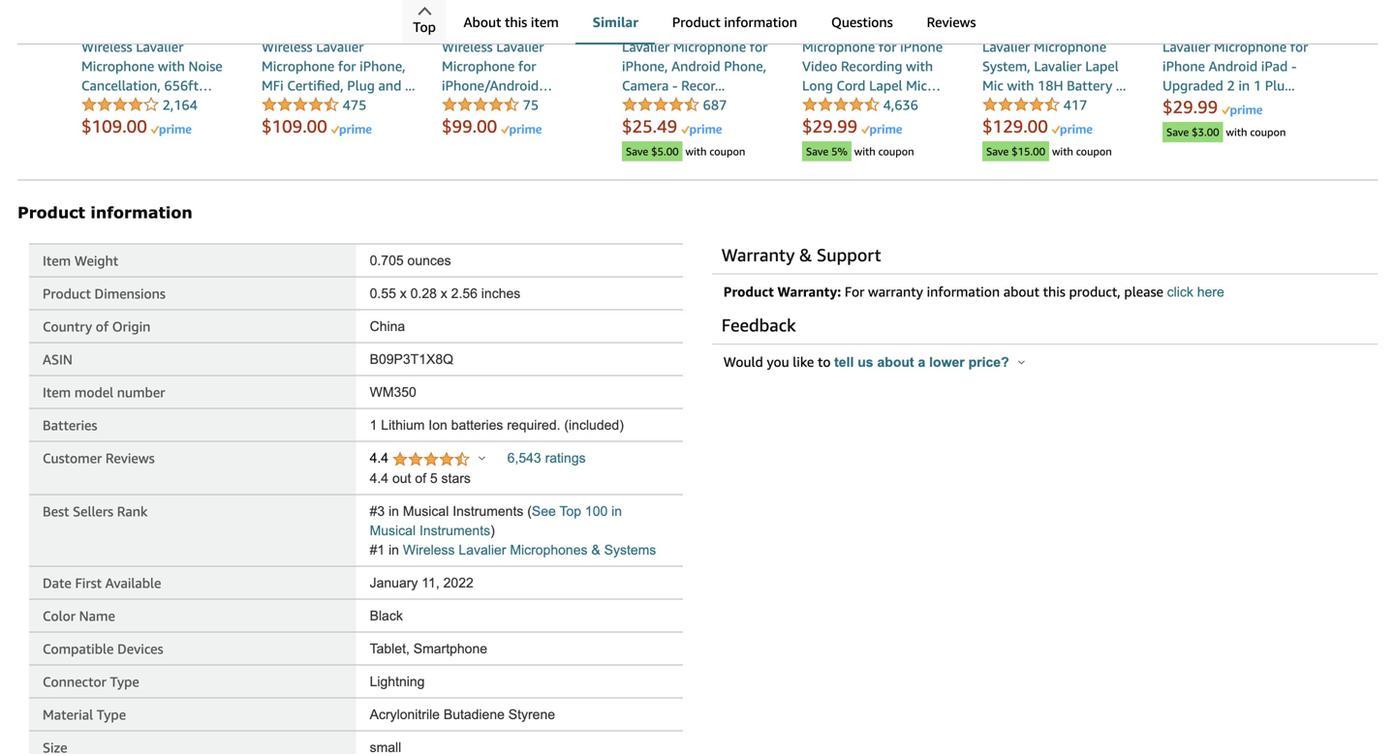 Task type: describe. For each thing, give the bounding box(es) containing it.
fulaim x5 wireless lavalier microphone system, lavalier lapel mic with 18h battery ... link
[[983, 0, 1138, 95]]

0 vertical spatial musical
[[403, 504, 449, 519]]

boya boyalink wireless lavalier microphone for iphone/android… link
[[442, 0, 597, 95]]

compatible devices
[[43, 641, 163, 657]]

for inside hollyland lark c1 wireless lavalier microphone for iphone, mfi certified, plug and ...
[[338, 58, 356, 74]]

professional
[[622, 19, 697, 35]]

phone,
[[724, 58, 767, 74]]

list containing $29.99
[[56, 0, 1339, 162]]

weight
[[74, 253, 118, 269]]

save for 4,636
[[806, 145, 829, 158]]

hollyland lark c1 wireless lavalier microphone for iphone, mfi certified, plug and ...
[[262, 19, 415, 93]]

for inside maybesta wireless lavalier microphone for iphone android ipad - upgraded 2 in 1 plu...
[[1291, 39, 1309, 55]]

lavalier down )
[[459, 543, 506, 558]]

warranty
[[722, 245, 795, 265]]

with right $15.00
[[1052, 145, 1074, 158]]

lavalier inside ttstar lavalier microphone for iphone video recording with long cord lapel mic…
[[840, 19, 888, 35]]

tablet,
[[370, 642, 410, 657]]

#1 in wireless lavalier microphones & systems
[[370, 543, 656, 558]]

b09p3t1x8q
[[370, 352, 454, 367]]

$25.49
[[622, 116, 678, 136]]

tell us about a lower price?
[[835, 355, 1013, 370]]

item for item model number
[[43, 385, 71, 401]]

lavalier inside professional wireless lavalier microphone for iphone, android phone, camera - recor...
[[622, 39, 670, 55]]

android for recor...
[[672, 58, 721, 74]]

2,164
[[163, 97, 198, 113]]

$29.99 link for 5%
[[802, 116, 861, 136]]

connector type
[[43, 674, 139, 690]]

lavalier inside hollyland lark m1 wireless lavalier microphone with noise cancellation, 656ft…
[[136, 39, 184, 55]]

save $15.00 with coupon
[[987, 145, 1112, 158]]

in inside see top 100 in musical instruments
[[612, 504, 622, 519]]

lavalier inside maybesta wireless lavalier microphone for iphone android ipad - upgraded 2 in 1 plu...
[[1163, 39, 1211, 55]]

lark for c1
[[324, 19, 351, 35]]

out
[[392, 471, 411, 486]]

item for item weight
[[43, 253, 71, 269]]

boyalink
[[480, 19, 543, 35]]

#1
[[370, 543, 385, 558]]

best sellers rank
[[43, 504, 148, 520]]

mfi
[[262, 77, 284, 93]]

fulaim
[[983, 19, 1031, 35]]

lavalier up the 18h
[[1035, 58, 1082, 74]]

1 horizontal spatial information
[[724, 14, 798, 30]]

product up recor...
[[672, 14, 721, 30]]

professional wireless lavalier microphone for iphone, android phone, camera - recor... link
[[622, 0, 777, 95]]

lightning
[[370, 675, 425, 690]]

fulaim x5 wireless lavalier microphone system, lavalier lapel mic with 18h battery ...
[[983, 19, 1126, 93]]

in right #3
[[389, 504, 399, 519]]

$99.00
[[442, 116, 497, 136]]

0 vertical spatial &
[[800, 245, 812, 265]]

cancellation,
[[81, 77, 161, 93]]

1 horizontal spatial product information
[[672, 14, 798, 30]]

4,636
[[884, 97, 919, 113]]

would you like to
[[724, 354, 835, 370]]

1 vertical spatial product information
[[17, 203, 193, 222]]

instruments inside see top 100 in musical instruments
[[420, 524, 490, 539]]

video
[[802, 58, 838, 74]]

475
[[343, 97, 367, 113]]

devices
[[117, 641, 163, 657]]

wireless inside boya boyalink wireless lavalier microphone for iphone/android…
[[442, 39, 493, 55]]

$15.00
[[1012, 145, 1046, 158]]

4.4 for 4.4 out of 5 stars
[[370, 471, 389, 486]]

0 horizontal spatial reviews
[[106, 451, 155, 466]]

maybesta wireless lavalier microphone for iphone android ipad - upgraded 2 in 1 plu...
[[1163, 19, 1309, 93]]

professional wireless lavalier microphone for iphone, android phone, camera - recording omnidirectional condenser mic ultra low delay, lapel noise canceling mic for video youtube interview tiktok vlog image
[[622, 0, 777, 18]]

with right $5.00
[[686, 145, 707, 158]]

best
[[43, 504, 69, 520]]

microphone inside ttstar lavalier microphone for iphone video recording with long cord lapel mic…
[[802, 39, 875, 55]]

warranty
[[868, 284, 924, 300]]

systems
[[604, 543, 656, 558]]

with right 5%
[[855, 145, 876, 158]]

coupon down plu...
[[1251, 126, 1286, 138]]

in inside maybesta wireless lavalier microphone for iphone android ipad - upgraded 2 in 1 plu...
[[1239, 77, 1250, 93]]

product dimensions
[[43, 286, 166, 302]]

item
[[531, 14, 559, 30]]

and
[[378, 77, 402, 93]]

questions
[[831, 14, 893, 30]]

hollyland for hollyland lark m1 wireless lavalier microphone with noise cancellation, 656ft…
[[81, 19, 141, 35]]

in right #1
[[389, 543, 399, 558]]

#3 in musical instruments (
[[370, 504, 532, 519]]

with right the $3.00
[[1226, 126, 1248, 138]]

x5
[[1034, 19, 1050, 35]]

$109.00 for 2,164
[[81, 116, 147, 136]]

ttstar lavalier microphone for iphone video recording with long cord lapel mic for iphone omni wired clip-on mic recording for youtube vlog 16.4ft image
[[802, 0, 958, 18]]

see top 100 in musical instruments
[[370, 504, 622, 539]]

similar
[[593, 14, 639, 30]]

with inside hollyland lark m1 wireless lavalier microphone with noise cancellation, 656ft…
[[158, 58, 185, 74]]

$109.00 for 475
[[262, 116, 327, 136]]

customer
[[43, 451, 102, 466]]

$29.99 link for $3.00
[[1163, 96, 1222, 117]]

dimensions
[[95, 286, 166, 302]]

11,
[[422, 576, 440, 591]]

feedback
[[722, 315, 796, 336]]

boya boyalink wireless lavalier microphone for iphone/android/camera vlogging, all-in-one lapel dual mic system & lightning & usb-c inputs & battery case for smartphones/dslr youtube facebook live image
[[442, 0, 597, 18]]

see top 100 in musical instruments link
[[370, 504, 622, 539]]

1 vertical spatial of
[[415, 471, 426, 486]]

mic
[[983, 77, 1004, 93]]

iphone, inside hollyland lark c1 wireless lavalier microphone for iphone, mfi certified, plug and ...
[[360, 58, 406, 74]]

m1
[[174, 19, 194, 35]]

january
[[370, 576, 418, 591]]

mic…
[[906, 77, 941, 93]]

ion
[[429, 418, 448, 433]]

microphone inside fulaim x5 wireless lavalier microphone system, lavalier lapel mic with 18h battery ...
[[1034, 39, 1107, 55]]

boya
[[442, 19, 476, 35]]

(
[[527, 504, 532, 519]]

to
[[818, 354, 831, 370]]

product up feedback
[[724, 284, 774, 300]]

musical inside see top 100 in musical instruments
[[370, 524, 416, 539]]

lithium
[[381, 418, 425, 433]]

inches
[[481, 286, 521, 301]]

professional wireless lavalier microphone for iphone, android phone, camera - recor...
[[622, 19, 768, 93]]

lark for m1
[[144, 19, 171, 35]]

top inside see top 100 in musical instruments
[[560, 504, 582, 519]]

support
[[817, 245, 881, 265]]

6,543
[[508, 451, 541, 466]]

0.55 x 0.28 x 2.56 inches
[[370, 286, 521, 301]]

microphones
[[510, 543, 588, 558]]

stars
[[442, 471, 471, 486]]

wireless inside maybesta wireless lavalier microphone for iphone android ipad - upgraded 2 in 1 plu...
[[1233, 19, 1284, 35]]

iphone inside maybesta wireless lavalier microphone for iphone android ipad - upgraded 2 in 1 plu...
[[1163, 58, 1206, 74]]

popover image
[[479, 456, 486, 461]]

$109.00 link for 475
[[262, 116, 331, 136]]

iphone/android…
[[442, 77, 553, 93]]

material
[[43, 707, 93, 723]]

)
[[490, 524, 495, 539]]

$29.99 for $3.00
[[1163, 96, 1218, 117]]

0.28
[[411, 286, 437, 301]]

lavalier down fulaim
[[983, 39, 1030, 55]]

noise
[[189, 58, 223, 74]]

microphone inside boya boyalink wireless lavalier microphone for iphone/android…
[[442, 58, 515, 74]]

ttstar
[[802, 19, 836, 35]]

product up country
[[43, 286, 91, 302]]

hollyland lark c1 wireless lavalier microphone for iphone, mfi certified, plug and play, noise cancelling lapel mic with 656ft transmission, 32h working time, compatible with iphone, ipad-black image
[[262, 0, 417, 18]]

with inside ttstar lavalier microphone for iphone video recording with long cord lapel mic…
[[906, 58, 933, 74]]

... for fulaim x5 wireless lavalier microphone system, lavalier lapel mic with 18h battery ...
[[1116, 77, 1126, 93]]

butadiene
[[444, 708, 505, 723]]

price?
[[969, 355, 1009, 370]]

$109.00 link for 2,164
[[81, 116, 151, 136]]

$29.99 for 5%
[[802, 116, 858, 136]]

about
[[464, 14, 501, 30]]



Task type: vqa. For each thing, say whether or not it's contained in the screenshot.
search box
no



Task type: locate. For each thing, give the bounding box(es) containing it.
1 horizontal spatial $29.99 link
[[1163, 96, 1222, 117]]

1 x from the left
[[400, 286, 407, 301]]

with inside fulaim x5 wireless lavalier microphone system, lavalier lapel mic with 18h battery ...
[[1007, 77, 1034, 93]]

2 $109.00 from the left
[[262, 116, 327, 136]]

$109.00 link down 2,164 link
[[81, 116, 151, 136]]

0 vertical spatial instruments
[[453, 504, 524, 519]]

4.4 left out
[[370, 471, 389, 486]]

reviews left fulaim
[[927, 14, 976, 30]]

1 horizontal spatial &
[[800, 245, 812, 265]]

this left product, at the right of page
[[1043, 284, 1066, 300]]

wireless up '11,'
[[403, 543, 455, 558]]

lower
[[930, 355, 965, 370]]

information right warranty
[[927, 284, 1000, 300]]

type for material type
[[97, 707, 126, 723]]

for up plu...
[[1291, 39, 1309, 55]]

wireless lavalier microphones & systems link
[[403, 543, 656, 558]]

hollyland for hollyland lark c1 wireless lavalier microphone for iphone, mfi certified, plug and ...
[[262, 19, 321, 35]]

0 horizontal spatial product information
[[17, 203, 193, 222]]

acrylonitrile butadiene styrene
[[370, 708, 555, 723]]

1 lark from the left
[[144, 19, 171, 35]]

1 vertical spatial top
[[560, 504, 582, 519]]

about
[[1004, 284, 1040, 300], [878, 355, 914, 370]]

100
[[585, 504, 608, 519]]

available
[[105, 576, 161, 592]]

like
[[793, 354, 814, 370]]

656ft…
[[164, 77, 212, 93]]

reviews up rank
[[106, 451, 155, 466]]

coupon for 417
[[1077, 145, 1112, 158]]

0 horizontal spatial hollyland
[[81, 19, 141, 35]]

0 horizontal spatial about
[[878, 355, 914, 370]]

lapel inside ttstar lavalier microphone for iphone video recording with long cord lapel mic…
[[869, 77, 903, 93]]

1 horizontal spatial -
[[1292, 58, 1297, 74]]

tell
[[835, 355, 854, 370]]

save left 5%
[[806, 145, 829, 158]]

0 horizontal spatial $109.00
[[81, 116, 147, 136]]

0 vertical spatial product information
[[672, 14, 798, 30]]

in right 2
[[1239, 77, 1250, 93]]

microphone down x5
[[1034, 39, 1107, 55]]

for
[[845, 284, 865, 300]]

musical
[[403, 504, 449, 519], [370, 524, 416, 539]]

0 horizontal spatial $29.99
[[802, 116, 858, 136]]

x left 2.56
[[441, 286, 448, 301]]

& left systems
[[592, 543, 601, 558]]

0 horizontal spatial this
[[505, 14, 527, 30]]

$109.00 link
[[81, 116, 151, 136], [262, 116, 331, 136]]

0 vertical spatial reviews
[[927, 14, 976, 30]]

wireless right x5
[[1054, 19, 1105, 35]]

0 horizontal spatial android
[[672, 58, 721, 74]]

save $3.00 with coupon
[[1167, 126, 1286, 138]]

microphone inside maybesta wireless lavalier microphone for iphone android ipad - upgraded 2 in 1 plu...
[[1214, 39, 1287, 55]]

click here link
[[1167, 285, 1225, 300]]

0 horizontal spatial top
[[413, 19, 436, 35]]

for up iphone/android… in the top left of the page
[[518, 58, 536, 74]]

1 horizontal spatial $109.00
[[262, 116, 327, 136]]

iphone inside ttstar lavalier microphone for iphone video recording with long cord lapel mic…
[[901, 39, 943, 55]]

2 4.4 from the top
[[370, 471, 389, 486]]

android up recor...
[[672, 58, 721, 74]]

1 horizontal spatial iphone,
[[622, 58, 668, 74]]

1 left "lithium"
[[370, 418, 377, 433]]

microphone down professional wireless lavalier microphone for iphone, android phone, camera - recording omnidirectional condenser mic ultra low delay, lapel noise canceling mic for video youtube interview tiktok vlog image
[[673, 39, 746, 55]]

hollyland inside hollyland lark m1 wireless lavalier microphone with noise cancellation, 656ft…
[[81, 19, 141, 35]]

type
[[110, 674, 139, 690], [97, 707, 126, 723]]

0 horizontal spatial -
[[673, 77, 678, 93]]

coupon down 4,636
[[879, 145, 914, 158]]

name
[[79, 608, 115, 624]]

android inside professional wireless lavalier microphone for iphone, android phone, camera - recor...
[[672, 58, 721, 74]]

list
[[56, 0, 1339, 162]]

system,
[[983, 58, 1031, 74]]

1 horizontal spatial hollyland
[[262, 19, 321, 35]]

with up mic…
[[906, 58, 933, 74]]

5
[[430, 471, 438, 486]]

417
[[1064, 97, 1088, 113]]

android up 2
[[1209, 58, 1258, 74]]

lark
[[144, 19, 171, 35], [324, 19, 351, 35]]

6,543 ratings link
[[508, 451, 586, 466]]

4.4 for 4.4
[[370, 451, 392, 466]]

instruments down #3 in musical instruments ( at the bottom of the page
[[420, 524, 490, 539]]

wireless up mfi
[[262, 39, 313, 55]]

wireless down professional wireless lavalier microphone for iphone, android phone, camera - recording omnidirectional condenser mic ultra low delay, lapel noise canceling mic for video youtube interview tiktok vlog image
[[701, 19, 752, 35]]

$25.49 link
[[622, 116, 681, 136]]

1 vertical spatial this
[[1043, 284, 1066, 300]]

coupon for 687
[[710, 145, 746, 158]]

... inside hollyland lark c1 wireless lavalier microphone for iphone, mfi certified, plug and ...
[[405, 77, 415, 93]]

1 vertical spatial musical
[[370, 524, 416, 539]]

about left "a"
[[878, 355, 914, 370]]

with up "656ft…"
[[158, 58, 185, 74]]

0 vertical spatial 1
[[1254, 77, 1262, 93]]

coupon down 687
[[710, 145, 746, 158]]

2 vertical spatial information
[[927, 284, 1000, 300]]

& up warranty:
[[800, 245, 812, 265]]

1 ... from the left
[[405, 77, 415, 93]]

us
[[858, 355, 874, 370]]

0 vertical spatial item
[[43, 253, 71, 269]]

$29.99 link down upgraded
[[1163, 96, 1222, 117]]

1 vertical spatial item
[[43, 385, 71, 401]]

1 horizontal spatial x
[[441, 286, 448, 301]]

c1
[[354, 19, 371, 35]]

1 vertical spatial lapel
[[869, 77, 903, 93]]

hollyland lark m1 wireless lavalier microphone with noise cancellation, 656ft…
[[81, 19, 223, 93]]

of left 5 at the bottom left
[[415, 471, 426, 486]]

1 vertical spatial instruments
[[420, 524, 490, 539]]

1 vertical spatial 1
[[370, 418, 377, 433]]

0 horizontal spatial $109.00 link
[[81, 116, 151, 136]]

top left the boya
[[413, 19, 436, 35]]

microphone up ipad
[[1214, 39, 1287, 55]]

wireless down the boya
[[442, 39, 493, 55]]

1 horizontal spatial about
[[1004, 284, 1040, 300]]

top left 100
[[560, 504, 582, 519]]

4.4 up out
[[370, 451, 392, 466]]

information up weight at the top left
[[91, 203, 193, 222]]

1 vertical spatial iphone
[[1163, 58, 1206, 74]]

0 horizontal spatial iphone,
[[360, 58, 406, 74]]

0 horizontal spatial ...
[[405, 77, 415, 93]]

microphone inside hollyland lark m1 wireless lavalier microphone with noise cancellation, 656ft…
[[81, 58, 154, 74]]

wireless up ipad
[[1233, 19, 1284, 35]]

item down asin
[[43, 385, 71, 401]]

1 horizontal spatial 1
[[1254, 77, 1262, 93]]

microphone inside hollyland lark c1 wireless lavalier microphone for iphone, mfi certified, plug and ...
[[262, 58, 335, 74]]

in right 100
[[612, 504, 622, 519]]

popover image
[[1018, 360, 1025, 365]]

1 vertical spatial about
[[878, 355, 914, 370]]

lavalier down maybesta
[[1163, 39, 1211, 55]]

1 vertical spatial -
[[673, 77, 678, 93]]

save for 687
[[626, 145, 649, 158]]

1 horizontal spatial of
[[415, 471, 426, 486]]

1 horizontal spatial lark
[[324, 19, 351, 35]]

compatible
[[43, 641, 114, 657]]

4.4 inside button
[[370, 451, 392, 466]]

lavalier down professional at the left of the page
[[622, 39, 670, 55]]

... for hollyland lark c1 wireless lavalier microphone for iphone, mfi certified, plug and ...
[[405, 77, 415, 93]]

$109.00 down 2,164 link
[[81, 116, 147, 136]]

of
[[96, 319, 109, 335], [415, 471, 426, 486]]

1 android from the left
[[672, 58, 721, 74]]

0 vertical spatial about
[[1004, 284, 1040, 300]]

2022
[[444, 576, 474, 591]]

1 horizontal spatial top
[[560, 504, 582, 519]]

... right battery
[[1116, 77, 1126, 93]]

microphone up the video at right top
[[802, 39, 875, 55]]

lark left the m1
[[144, 19, 171, 35]]

0 vertical spatial of
[[96, 319, 109, 335]]

musical down #3
[[370, 524, 416, 539]]

4.4 out of 5 stars
[[370, 471, 471, 486]]

china
[[370, 319, 405, 334]]

1 inside maybesta wireless lavalier microphone for iphone android ipad - upgraded 2 in 1 plu...
[[1254, 77, 1262, 93]]

2 $109.00 link from the left
[[262, 116, 331, 136]]

with down system, in the top of the page
[[1007, 77, 1034, 93]]

save for 417
[[987, 145, 1009, 158]]

1 $109.00 link from the left
[[81, 116, 151, 136]]

0 vertical spatial iphone
[[901, 39, 943, 55]]

smartphone
[[414, 642, 488, 657]]

batteries
[[451, 418, 503, 433]]

first
[[75, 576, 102, 592]]

1 item from the top
[[43, 253, 71, 269]]

hollyland inside hollyland lark c1 wireless lavalier microphone for iphone, mfi certified, plug and ...
[[262, 19, 321, 35]]

required.
[[507, 418, 561, 433]]

2 hollyland from the left
[[262, 19, 321, 35]]

lapel inside fulaim x5 wireless lavalier microphone system, lavalier lapel mic with 18h battery ...
[[1086, 58, 1119, 74]]

$3.00
[[1192, 126, 1220, 138]]

1 horizontal spatial iphone
[[1163, 58, 1206, 74]]

1 horizontal spatial lapel
[[1086, 58, 1119, 74]]

0 horizontal spatial information
[[91, 203, 193, 222]]

in
[[1239, 77, 1250, 93], [389, 504, 399, 519], [612, 504, 622, 519], [389, 543, 399, 558]]

-
[[1292, 58, 1297, 74], [673, 77, 678, 93]]

about up popover image
[[1004, 284, 1040, 300]]

- inside professional wireless lavalier microphone for iphone, android phone, camera - recor...
[[673, 77, 678, 93]]

0.705
[[370, 253, 404, 268]]

camera
[[622, 77, 669, 93]]

type down 'devices'
[[110, 674, 139, 690]]

2 lark from the left
[[324, 19, 351, 35]]

2 android from the left
[[1209, 58, 1258, 74]]

wireless inside fulaim x5 wireless lavalier microphone system, lavalier lapel mic with 18h battery ...
[[1054, 19, 1105, 35]]

... right and
[[405, 77, 415, 93]]

for inside professional wireless lavalier microphone for iphone, android phone, camera - recor...
[[750, 39, 768, 55]]

0 horizontal spatial of
[[96, 319, 109, 335]]

wireless inside professional wireless lavalier microphone for iphone, android phone, camera - recor...
[[701, 19, 752, 35]]

1 $109.00 from the left
[[81, 116, 147, 136]]

2 horizontal spatial information
[[927, 284, 1000, 300]]

boya boyalink wireless lavalier microphone for iphone/android…
[[442, 19, 553, 93]]

lavalier down c1
[[316, 39, 364, 55]]

for inside ttstar lavalier microphone for iphone video recording with long cord lapel mic…
[[879, 39, 897, 55]]

- up 687 link
[[673, 77, 678, 93]]

hollyland
[[81, 19, 141, 35], [262, 19, 321, 35]]

you
[[767, 354, 790, 370]]

lapel up battery
[[1086, 58, 1119, 74]]

microphone inside professional wireless lavalier microphone for iphone, android phone, camera - recor...
[[673, 39, 746, 55]]

1
[[1254, 77, 1262, 93], [370, 418, 377, 433]]

wireless up the cancellation,
[[81, 39, 132, 55]]

android for 2
[[1209, 58, 1258, 74]]

$29.99 link
[[1163, 96, 1222, 117], [802, 116, 861, 136]]

save left $15.00
[[987, 145, 1009, 158]]

1 vertical spatial reviews
[[106, 451, 155, 466]]

0 horizontal spatial lark
[[144, 19, 171, 35]]

1 iphone, from the left
[[360, 58, 406, 74]]

(included)
[[564, 418, 624, 433]]

wireless inside hollyland lark m1 wireless lavalier microphone with noise cancellation, 656ft…
[[81, 39, 132, 55]]

iphone, up camera on the left
[[622, 58, 668, 74]]

musical down 4.4 out of 5 stars
[[403, 504, 449, 519]]

2 iphone, from the left
[[622, 58, 668, 74]]

iphone up upgraded
[[1163, 58, 1206, 74]]

x right 0.55 at the left top
[[400, 286, 407, 301]]

0 horizontal spatial 1
[[370, 418, 377, 433]]

2 x from the left
[[441, 286, 448, 301]]

$29.99 up 5%
[[802, 116, 858, 136]]

lavalier down the m1
[[136, 39, 184, 55]]

lavalier inside hollyland lark c1 wireless lavalier microphone for iphone, mfi certified, plug and ...
[[316, 39, 364, 55]]

wireless inside hollyland lark c1 wireless lavalier microphone for iphone, mfi certified, plug and ...
[[262, 39, 313, 55]]

$99.00 link
[[442, 116, 501, 136]]

75
[[523, 97, 539, 113]]

$29.99 link up 5%
[[802, 116, 861, 136]]

instruments up )
[[453, 504, 524, 519]]

0 vertical spatial 4.4
[[370, 451, 392, 466]]

lavalier down boyalink
[[496, 39, 544, 55]]

... inside fulaim x5 wireless lavalier microphone system, lavalier lapel mic with 18h battery ...
[[1116, 77, 1126, 93]]

x
[[400, 286, 407, 301], [441, 286, 448, 301]]

country
[[43, 319, 92, 335]]

lavalier inside boya boyalink wireless lavalier microphone for iphone/android…
[[496, 39, 544, 55]]

0 vertical spatial this
[[505, 14, 527, 30]]

1 horizontal spatial $29.99
[[1163, 96, 1218, 117]]

save left the $3.00
[[1167, 126, 1189, 138]]

batteries
[[43, 418, 97, 434]]

0 vertical spatial -
[[1292, 58, 1297, 74]]

origin
[[112, 319, 151, 335]]

2,164 link
[[81, 97, 198, 114]]

1 horizontal spatial ...
[[1116, 77, 1126, 93]]

coupon down "417"
[[1077, 145, 1112, 158]]

lark inside hollyland lark m1 wireless lavalier microphone with noise cancellation, 656ft…
[[144, 19, 171, 35]]

coupon
[[1251, 126, 1286, 138], [710, 145, 746, 158], [879, 145, 914, 158], [1077, 145, 1112, 158]]

0 horizontal spatial lapel
[[869, 77, 903, 93]]

5%
[[832, 145, 848, 158]]

1 horizontal spatial $109.00 link
[[262, 116, 331, 136]]

iphone up mic…
[[901, 39, 943, 55]]

warranty:
[[778, 284, 841, 300]]

0 vertical spatial lapel
[[1086, 58, 1119, 74]]

microphone up certified,
[[262, 58, 335, 74]]

1 horizontal spatial this
[[1043, 284, 1066, 300]]

1 vertical spatial information
[[91, 203, 193, 222]]

1 horizontal spatial android
[[1209, 58, 1258, 74]]

warranty & support
[[722, 245, 881, 265]]

coupon for 4,636
[[879, 145, 914, 158]]

for up plug
[[338, 58, 356, 74]]

0 horizontal spatial iphone
[[901, 39, 943, 55]]

with
[[158, 58, 185, 74], [906, 58, 933, 74], [1007, 77, 1034, 93], [1226, 126, 1248, 138], [686, 145, 707, 158], [855, 145, 876, 158], [1052, 145, 1074, 158]]

0 vertical spatial information
[[724, 14, 798, 30]]

2 ... from the left
[[1116, 77, 1126, 93]]

microphone up the cancellation,
[[81, 58, 154, 74]]

for up phone,
[[750, 39, 768, 55]]

- right ipad
[[1292, 58, 1297, 74]]

product up item weight
[[17, 203, 85, 222]]

0 horizontal spatial x
[[400, 286, 407, 301]]

1 hollyland from the left
[[81, 19, 141, 35]]

long
[[802, 77, 833, 93]]

iphone, up and
[[360, 58, 406, 74]]

top
[[413, 19, 436, 35], [560, 504, 582, 519]]

lark down hollyland lark c1 wireless lavalier microphone for iphone, mfi certified, plug and play, noise cancelling lapel mic with 656ft transmission, 32h working time, compatible with iphone, ipad-black "image"
[[324, 19, 351, 35]]

iphone, inside professional wireless lavalier microphone for iphone, android phone, camera - recor...
[[622, 58, 668, 74]]

1 left plu...
[[1254, 77, 1262, 93]]

item
[[43, 253, 71, 269], [43, 385, 71, 401]]

1 horizontal spatial reviews
[[927, 14, 976, 30]]

tablet, smartphone
[[370, 642, 488, 657]]

for inside boya boyalink wireless lavalier microphone for iphone/android…
[[518, 58, 536, 74]]

2 item from the top
[[43, 385, 71, 401]]

4.4 button
[[370, 451, 486, 469]]

$129.00 link
[[983, 116, 1052, 136]]

hollyland down hollyland lark c1 wireless lavalier microphone for iphone, mfi certified, plug and play, noise cancelling lapel mic with 656ft transmission, 32h working time, compatible with iphone, ipad-black "image"
[[262, 19, 321, 35]]

product information up weight at the top left
[[17, 203, 193, 222]]

wm350
[[370, 385, 417, 400]]

$109.00 link down 475 link
[[262, 116, 331, 136]]

microphone up iphone/android… in the top left of the page
[[442, 58, 515, 74]]

type down connector type
[[97, 707, 126, 723]]

lapel down recording
[[869, 77, 903, 93]]

4,636 link
[[802, 97, 919, 114]]

android
[[672, 58, 721, 74], [1209, 58, 1258, 74]]

hollyland up the cancellation,
[[81, 19, 141, 35]]

recording
[[841, 58, 903, 74]]

1 vertical spatial &
[[592, 543, 601, 558]]

this left item
[[505, 14, 527, 30]]

4.4
[[370, 451, 392, 466], [370, 471, 389, 486]]

android inside maybesta wireless lavalier microphone for iphone android ipad - upgraded 2 in 1 plu...
[[1209, 58, 1258, 74]]

for up recording
[[879, 39, 897, 55]]

item left weight at the top left
[[43, 253, 71, 269]]

75 link
[[442, 97, 539, 114]]

- inside maybesta wireless lavalier microphone for iphone android ipad - upgraded 2 in 1 plu...
[[1292, 58, 1297, 74]]

january 11, 2022
[[370, 576, 474, 591]]

certified,
[[287, 77, 344, 93]]

product information up phone,
[[672, 14, 798, 30]]

0 vertical spatial top
[[413, 19, 436, 35]]

lark inside hollyland lark c1 wireless lavalier microphone for iphone, mfi certified, plug and ...
[[324, 19, 351, 35]]

black
[[370, 609, 403, 624]]

lavalier down the ttstar lavalier microphone for iphone video recording with long cord lapel mic for iphone omni wired clip-on mic recording for youtube vlog 16.4ft "image"
[[840, 19, 888, 35]]

1 vertical spatial type
[[97, 707, 126, 723]]

information up phone,
[[724, 14, 798, 30]]

upgraded
[[1163, 77, 1224, 93]]

1 4.4 from the top
[[370, 451, 392, 466]]

$109.00 down 475 link
[[262, 116, 327, 136]]

save $5.00 with coupon
[[626, 145, 746, 158]]

0 horizontal spatial &
[[592, 543, 601, 558]]

18h
[[1038, 77, 1064, 93]]

0 vertical spatial type
[[110, 674, 139, 690]]

date
[[43, 576, 72, 592]]

1 vertical spatial 4.4
[[370, 471, 389, 486]]

type for connector type
[[110, 674, 139, 690]]

0 horizontal spatial $29.99 link
[[802, 116, 861, 136]]

save 5% with coupon
[[806, 145, 914, 158]]



